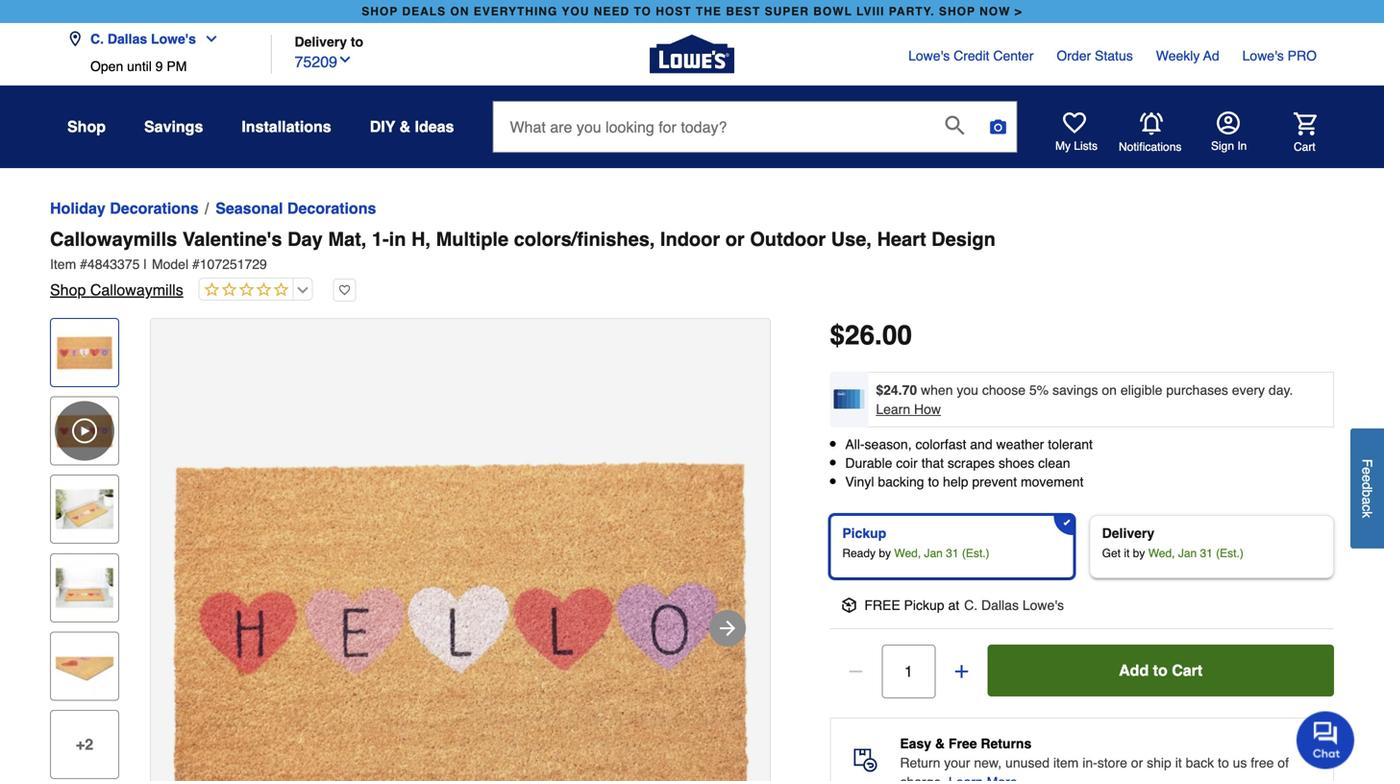 Task type: describe. For each thing, give the bounding box(es) containing it.
to inside button
[[1153, 662, 1168, 679]]

delivery for to
[[295, 34, 347, 50]]

(est.) inside delivery get it by wed, jan 31 (est.)
[[1216, 547, 1244, 560]]

learn how button
[[876, 400, 941, 419]]

>
[[1015, 5, 1023, 18]]

outdoor
[[750, 228, 826, 250]]

wed, inside pickup ready by wed, jan 31 (est.)
[[894, 547, 921, 560]]

that
[[922, 456, 944, 471]]

1 # from the left
[[80, 257, 87, 272]]

now
[[980, 5, 1011, 18]]

item
[[50, 257, 76, 272]]

lowe's inside button
[[151, 31, 196, 47]]

lowe's home improvement account image
[[1217, 112, 1240, 135]]

host
[[656, 5, 692, 18]]

callowaymills 107251729 valentine's day mat, 1-in h, multiple colors/finishes, indoor or outdoor use, heart design image
[[151, 319, 770, 782]]

installations button
[[242, 110, 331, 144]]

decorations for seasonal decorations
[[287, 199, 376, 217]]

open
[[90, 59, 123, 74]]

b
[[1360, 490, 1375, 497]]

cart inside button
[[1172, 662, 1203, 679]]

back
[[1186, 755, 1214, 771]]

Search Query text field
[[494, 102, 930, 152]]

holiday
[[50, 199, 106, 217]]

31 inside delivery get it by wed, jan 31 (est.)
[[1200, 547, 1213, 560]]

weekly ad link
[[1156, 46, 1219, 65]]

lists
[[1074, 139, 1098, 153]]

seasonal decorations
[[216, 199, 376, 217]]

add to cart button
[[988, 645, 1334, 697]]

everything
[[474, 5, 558, 18]]

location image
[[67, 31, 83, 47]]

heart outline image
[[333, 279, 356, 302]]

$ 26 . 00
[[830, 320, 912, 351]]

movement
[[1021, 475, 1084, 490]]

dallas inside button
[[108, 31, 147, 47]]

returns
[[981, 736, 1032, 751]]

credit
[[954, 48, 990, 63]]

in
[[389, 228, 406, 250]]

seasonal decorations link
[[216, 197, 376, 220]]

by inside pickup ready by wed, jan 31 (est.)
[[879, 547, 891, 560]]

(est.) inside pickup ready by wed, jan 31 (est.)
[[962, 547, 990, 560]]

clean
[[1038, 456, 1070, 471]]

delivery for get
[[1102, 526, 1155, 541]]

day
[[287, 228, 323, 250]]

choose
[[982, 383, 1026, 398]]

easy
[[900, 736, 931, 751]]

to inside all-season, colorfast and weather tolerant durable coir that scrapes shoes clean vinyl backing to help prevent movement
[[928, 475, 939, 490]]

day.
[[1269, 383, 1293, 398]]

pro
[[1288, 48, 1317, 63]]

pickup image
[[841, 598, 857, 613]]

or inside callowaymills valentine's day mat, 1-in h, multiple colors/finishes, indoor or outdoor use, heart design item # 4843375 | model # 107251729
[[725, 228, 745, 250]]

shop deals on everything you need to host the best super bowl lviii party. shop now > link
[[358, 0, 1026, 23]]

k
[[1360, 511, 1375, 518]]

75209
[[295, 53, 337, 71]]

1-
[[372, 228, 389, 250]]

1 horizontal spatial dallas
[[981, 598, 1019, 613]]

1 e from the top
[[1360, 467, 1375, 475]]

use,
[[831, 228, 872, 250]]

savings
[[1053, 383, 1098, 398]]

f e e d b a c k
[[1360, 459, 1375, 518]]

c. dallas lowe's button
[[67, 20, 227, 59]]

sign
[[1211, 139, 1234, 153]]

every
[[1232, 383, 1265, 398]]

installations
[[242, 118, 331, 136]]

31 inside pickup ready by wed, jan 31 (est.)
[[946, 547, 959, 560]]

callowaymills 107251729 indoor-spring-decorations - thumbnail view #4 image
[[55, 637, 114, 696]]

weather
[[996, 437, 1044, 452]]

shop button
[[67, 110, 106, 144]]

to
[[634, 5, 652, 18]]

c
[[1360, 505, 1375, 511]]

shop for shop callowaymills
[[50, 281, 86, 299]]

pm
[[167, 59, 187, 74]]

2 e from the top
[[1360, 475, 1375, 482]]

heart
[[877, 228, 926, 250]]

1 shop from the left
[[362, 5, 398, 18]]

lowe's home improvement cart image
[[1294, 112, 1317, 135]]

a
[[1360, 497, 1375, 505]]

all-
[[845, 437, 865, 452]]

my lists link
[[1055, 112, 1098, 154]]

add to cart
[[1119, 662, 1203, 679]]

diy
[[370, 118, 395, 136]]

you
[[957, 383, 979, 398]]

chevron down image inside 75209 button
[[337, 52, 353, 67]]

at
[[948, 598, 959, 613]]

& for easy
[[935, 736, 945, 751]]

pickup ready by wed, jan 31 (est.)
[[842, 526, 990, 560]]

diy & ideas
[[370, 118, 454, 136]]

super
[[765, 5, 809, 18]]

free
[[1251, 755, 1274, 771]]

ship
[[1147, 755, 1172, 771]]

in-
[[1083, 755, 1098, 771]]

it inside 'easy & free returns return your new, unused item in-store or ship it back to us free of charge.'
[[1175, 755, 1182, 771]]

center
[[993, 48, 1034, 63]]

indoor
[[660, 228, 720, 250]]

by inside delivery get it by wed, jan 31 (est.)
[[1133, 547, 1145, 560]]

best
[[726, 5, 761, 18]]

savings
[[144, 118, 203, 136]]

minus image
[[846, 662, 865, 681]]

lowe's credit center link
[[908, 46, 1034, 65]]

on
[[450, 5, 469, 18]]

9
[[155, 59, 163, 74]]

free
[[949, 736, 977, 751]]

lowe's home improvement lists image
[[1063, 112, 1086, 135]]

status
[[1095, 48, 1133, 63]]

chat invite button image
[[1297, 711, 1355, 769]]

order
[[1057, 48, 1091, 63]]

order status link
[[1057, 46, 1133, 65]]

arrow right image
[[716, 617, 739, 640]]

pickup inside pickup ready by wed, jan 31 (est.)
[[842, 526, 887, 541]]

5%
[[1029, 383, 1049, 398]]

store
[[1098, 755, 1127, 771]]

diy & ideas button
[[370, 110, 454, 144]]

shop for shop
[[67, 118, 106, 136]]



Task type: locate. For each thing, give the bounding box(es) containing it.
by right get
[[1133, 547, 1145, 560]]

1 horizontal spatial chevron down image
[[337, 52, 353, 67]]

easy & free returns return your new, unused item in-store or ship it back to us free of charge.
[[900, 736, 1289, 782]]

callowaymills 107251729 indoor-spring-decorations - thumbnail view #2 image
[[55, 480, 114, 539]]

of
[[1278, 755, 1289, 771]]

0 horizontal spatial chevron down image
[[196, 31, 219, 47]]

purchases
[[1166, 383, 1228, 398]]

all-season, colorfast and weather tolerant durable coir that scrapes shoes clean vinyl backing to help prevent movement
[[845, 437, 1093, 490]]

item number 4 8 4 3 3 7 5 and model number 1 0 7 2 5 1 7 2 9 element
[[50, 255, 1334, 274]]

in
[[1237, 139, 1247, 153]]

& left free
[[935, 736, 945, 751]]

4843375
[[87, 257, 140, 272]]

0 horizontal spatial wed,
[[894, 547, 921, 560]]

dallas up the open until 9 pm
[[108, 31, 147, 47]]

0 vertical spatial &
[[399, 118, 411, 136]]

chevron down image inside c. dallas lowe's button
[[196, 31, 219, 47]]

prevent
[[972, 475, 1017, 490]]

1 vertical spatial &
[[935, 736, 945, 751]]

callowaymills 107251729 valentine's day mat, 1-in h, multiple colors/finishes, indoor or outdoor use, heart design - thumbnail image
[[55, 323, 114, 383]]

1 horizontal spatial c.
[[964, 598, 978, 613]]

0 horizontal spatial #
[[80, 257, 87, 272]]

1 horizontal spatial decorations
[[287, 199, 376, 217]]

us
[[1233, 755, 1247, 771]]

your
[[944, 755, 970, 771]]

1 vertical spatial pickup
[[904, 598, 945, 613]]

0 horizontal spatial shop
[[362, 5, 398, 18]]

0 horizontal spatial jan
[[924, 547, 943, 560]]

pickup up the ready
[[842, 526, 887, 541]]

0 horizontal spatial dallas
[[108, 31, 147, 47]]

d
[[1360, 482, 1375, 490]]

it inside delivery get it by wed, jan 31 (est.)
[[1124, 547, 1130, 560]]

delivery get it by wed, jan 31 (est.)
[[1102, 526, 1244, 560]]

weekly ad
[[1156, 48, 1219, 63]]

31
[[946, 547, 959, 560], [1200, 547, 1213, 560]]

callowaymills up 4843375
[[50, 228, 177, 250]]

None search field
[[493, 101, 1017, 168]]

pickup left at
[[904, 598, 945, 613]]

on
[[1102, 383, 1117, 398]]

free
[[864, 598, 900, 613]]

plus image
[[952, 662, 971, 681]]

1 horizontal spatial #
[[192, 257, 200, 272]]

e up d
[[1360, 467, 1375, 475]]

# right model
[[192, 257, 200, 272]]

search image
[[945, 116, 965, 135]]

1 wed, from the left
[[894, 547, 921, 560]]

1 vertical spatial shop
[[50, 281, 86, 299]]

callowaymills down |
[[90, 281, 183, 299]]

2 jan from the left
[[1178, 547, 1197, 560]]

holiday decorations
[[50, 199, 199, 217]]

decorations
[[110, 199, 199, 217], [287, 199, 376, 217]]

or inside 'easy & free returns return your new, unused item in-store or ship it back to us free of charge.'
[[1131, 755, 1143, 771]]

cart down lowe's home improvement cart icon on the right top of the page
[[1294, 140, 1316, 154]]

add
[[1119, 662, 1149, 679]]

wed, right the ready
[[894, 547, 921, 560]]

savings button
[[144, 110, 203, 144]]

1 horizontal spatial 31
[[1200, 547, 1213, 560]]

mat,
[[328, 228, 367, 250]]

colors/finishes,
[[514, 228, 655, 250]]

camera image
[[989, 117, 1008, 136]]

2 decorations from the left
[[287, 199, 376, 217]]

1 horizontal spatial (est.)
[[1216, 547, 1244, 560]]

& for diy
[[399, 118, 411, 136]]

you
[[562, 5, 590, 18]]

help
[[943, 475, 968, 490]]

0 horizontal spatial or
[[725, 228, 745, 250]]

2 31 from the left
[[1200, 547, 1213, 560]]

eligible
[[1121, 383, 1163, 398]]

0 horizontal spatial decorations
[[110, 199, 199, 217]]

Stepper number input field with increment and decrement buttons number field
[[882, 645, 936, 699]]

1 horizontal spatial jan
[[1178, 547, 1197, 560]]

callowaymills inside callowaymills valentine's day mat, 1-in h, multiple colors/finishes, indoor or outdoor use, heart design item # 4843375 | model # 107251729
[[50, 228, 177, 250]]

jan up "free pickup at c. dallas lowe's"
[[924, 547, 943, 560]]

jan right get
[[1178, 547, 1197, 560]]

colorfast
[[916, 437, 966, 452]]

1 jan from the left
[[924, 547, 943, 560]]

0 vertical spatial pickup
[[842, 526, 887, 541]]

lviii
[[857, 5, 885, 18]]

1 horizontal spatial pickup
[[904, 598, 945, 613]]

0 vertical spatial chevron down image
[[196, 31, 219, 47]]

lowe's credit center
[[908, 48, 1034, 63]]

0 horizontal spatial delivery
[[295, 34, 347, 50]]

1 horizontal spatial wed,
[[1148, 547, 1175, 560]]

deals
[[402, 5, 446, 18]]

1 vertical spatial cart
[[1172, 662, 1203, 679]]

callowaymills 107251729 indoor-spring-decorations - thumbnail view #3 image
[[55, 558, 114, 618]]

0 horizontal spatial &
[[399, 118, 411, 136]]

and
[[970, 437, 993, 452]]

0 vertical spatial delivery
[[295, 34, 347, 50]]

1 horizontal spatial by
[[1133, 547, 1145, 560]]

$
[[830, 320, 845, 351]]

by right the ready
[[879, 547, 891, 560]]

# right the item
[[80, 257, 87, 272]]

c. dallas lowe's
[[90, 31, 196, 47]]

107251729
[[200, 257, 267, 272]]

f e e d b a c k button
[[1351, 429, 1384, 549]]

31 up at
[[946, 547, 959, 560]]

delivery
[[295, 34, 347, 50], [1102, 526, 1155, 541]]

until
[[127, 59, 152, 74]]

c. inside button
[[90, 31, 104, 47]]

2 (est.) from the left
[[1216, 547, 1244, 560]]

durable
[[845, 456, 892, 471]]

& inside button
[[399, 118, 411, 136]]

ad
[[1203, 48, 1219, 63]]

dallas right at
[[981, 598, 1019, 613]]

00
[[882, 320, 912, 351]]

valentine's
[[182, 228, 282, 250]]

zero stars image
[[200, 282, 289, 299]]

learn
[[876, 402, 910, 417]]

new,
[[974, 755, 1002, 771]]

26
[[845, 320, 875, 351]]

wed, right get
[[1148, 547, 1175, 560]]

31 right get
[[1200, 547, 1213, 560]]

scrapes
[[948, 456, 995, 471]]

party.
[[889, 5, 935, 18]]

shop left now
[[939, 5, 976, 18]]

decorations up 'mat,'
[[287, 199, 376, 217]]

2 # from the left
[[192, 257, 200, 272]]

design
[[932, 228, 996, 250]]

.
[[875, 320, 882, 351]]

cart right the add
[[1172, 662, 1203, 679]]

jan inside delivery get it by wed, jan 31 (est.)
[[1178, 547, 1197, 560]]

delivery up 75209
[[295, 34, 347, 50]]

shop down the item
[[50, 281, 86, 299]]

the
[[696, 5, 722, 18]]

0 vertical spatial cart
[[1294, 140, 1316, 154]]

free pickup at c. dallas lowe's
[[864, 598, 1064, 613]]

holiday decorations link
[[50, 197, 199, 220]]

callowaymills valentine's day mat, 1-in h, multiple colors/finishes, indoor or outdoor use, heart design item # 4843375 | model # 107251729
[[50, 228, 996, 272]]

or right indoor
[[725, 228, 745, 250]]

1 vertical spatial callowaymills
[[90, 281, 183, 299]]

2 by from the left
[[1133, 547, 1145, 560]]

c. right the location image
[[90, 31, 104, 47]]

0 vertical spatial c.
[[90, 31, 104, 47]]

cart
[[1294, 140, 1316, 154], [1172, 662, 1203, 679]]

to inside 'easy & free returns return your new, unused item in-store or ship it back to us free of charge.'
[[1218, 755, 1229, 771]]

wed, inside delivery get it by wed, jan 31 (est.)
[[1148, 547, 1175, 560]]

option group
[[822, 507, 1342, 586]]

0 vertical spatial or
[[725, 228, 745, 250]]

1 31 from the left
[[946, 547, 959, 560]]

sign in button
[[1211, 112, 1247, 154]]

1 vertical spatial c.
[[964, 598, 978, 613]]

cart button
[[1267, 112, 1317, 155]]

1 (est.) from the left
[[962, 547, 990, 560]]

& inside 'easy & free returns return your new, unused item in-store or ship it back to us free of charge.'
[[935, 736, 945, 751]]

1 vertical spatial it
[[1175, 755, 1182, 771]]

1 decorations from the left
[[110, 199, 199, 217]]

+2 button
[[50, 710, 119, 780]]

how
[[914, 402, 941, 417]]

shop callowaymills
[[50, 281, 183, 299]]

lowe's pro link
[[1243, 46, 1317, 65]]

1 horizontal spatial cart
[[1294, 140, 1316, 154]]

shop
[[67, 118, 106, 136], [50, 281, 86, 299]]

chevron down image
[[196, 31, 219, 47], [337, 52, 353, 67]]

0 horizontal spatial pickup
[[842, 526, 887, 541]]

pickup
[[842, 526, 887, 541], [904, 598, 945, 613]]

1 horizontal spatial or
[[1131, 755, 1143, 771]]

1 horizontal spatial delivery
[[1102, 526, 1155, 541]]

it right get
[[1124, 547, 1130, 560]]

0 horizontal spatial by
[[879, 547, 891, 560]]

0 horizontal spatial it
[[1124, 547, 1130, 560]]

c. right at
[[964, 598, 978, 613]]

lowe's left pro
[[1243, 48, 1284, 63]]

1 horizontal spatial shop
[[939, 5, 976, 18]]

lowe's left credit
[[908, 48, 950, 63]]

my
[[1055, 139, 1071, 153]]

1 vertical spatial delivery
[[1102, 526, 1155, 541]]

& right diy
[[399, 118, 411, 136]]

0 vertical spatial dallas
[[108, 31, 147, 47]]

decorations for holiday decorations
[[110, 199, 199, 217]]

lowe's pro
[[1243, 48, 1317, 63]]

lowe's home improvement notification center image
[[1140, 112, 1163, 135]]

lowe's up pm
[[151, 31, 196, 47]]

lowe's home improvement logo image
[[650, 12, 734, 97]]

option group containing pickup
[[822, 507, 1342, 586]]

lowe's right at
[[1023, 598, 1064, 613]]

vinyl
[[845, 475, 874, 490]]

shop deals on everything you need to host the best super bowl lviii party. shop now >
[[362, 5, 1023, 18]]

cart inside button
[[1294, 140, 1316, 154]]

decorations up |
[[110, 199, 199, 217]]

need
[[594, 5, 630, 18]]

0 horizontal spatial (est.)
[[962, 547, 990, 560]]

0 horizontal spatial 31
[[946, 547, 959, 560]]

0 vertical spatial shop
[[67, 118, 106, 136]]

jan inside pickup ready by wed, jan 31 (est.)
[[924, 547, 943, 560]]

0 vertical spatial callowaymills
[[50, 228, 177, 250]]

or
[[725, 228, 745, 250], [1131, 755, 1143, 771]]

notifications
[[1119, 140, 1182, 154]]

&
[[399, 118, 411, 136], [935, 736, 945, 751]]

75209 button
[[295, 49, 353, 74]]

0 horizontal spatial cart
[[1172, 662, 1203, 679]]

get
[[1102, 547, 1121, 560]]

when
[[921, 383, 953, 398]]

1 vertical spatial or
[[1131, 755, 1143, 771]]

or left ship
[[1131, 755, 1143, 771]]

shop
[[362, 5, 398, 18], [939, 5, 976, 18]]

1 horizontal spatial &
[[935, 736, 945, 751]]

#
[[80, 257, 87, 272], [192, 257, 200, 272]]

2 shop from the left
[[939, 5, 976, 18]]

0 vertical spatial it
[[1124, 547, 1130, 560]]

season,
[[865, 437, 912, 452]]

delivery up get
[[1102, 526, 1155, 541]]

1 vertical spatial chevron down image
[[337, 52, 353, 67]]

delivery inside delivery get it by wed, jan 31 (est.)
[[1102, 526, 1155, 541]]

1 vertical spatial dallas
[[981, 598, 1019, 613]]

0 horizontal spatial c.
[[90, 31, 104, 47]]

model
[[152, 257, 188, 272]]

callowaymills
[[50, 228, 177, 250], [90, 281, 183, 299]]

open until 9 pm
[[90, 59, 187, 74]]

shop down open
[[67, 118, 106, 136]]

e up "b"
[[1360, 475, 1375, 482]]

1 by from the left
[[879, 547, 891, 560]]

1 horizontal spatial it
[[1175, 755, 1182, 771]]

2 wed, from the left
[[1148, 547, 1175, 560]]

it right ship
[[1175, 755, 1182, 771]]

shop left deals
[[362, 5, 398, 18]]



Task type: vqa. For each thing, say whether or not it's contained in the screenshot.
cell
no



